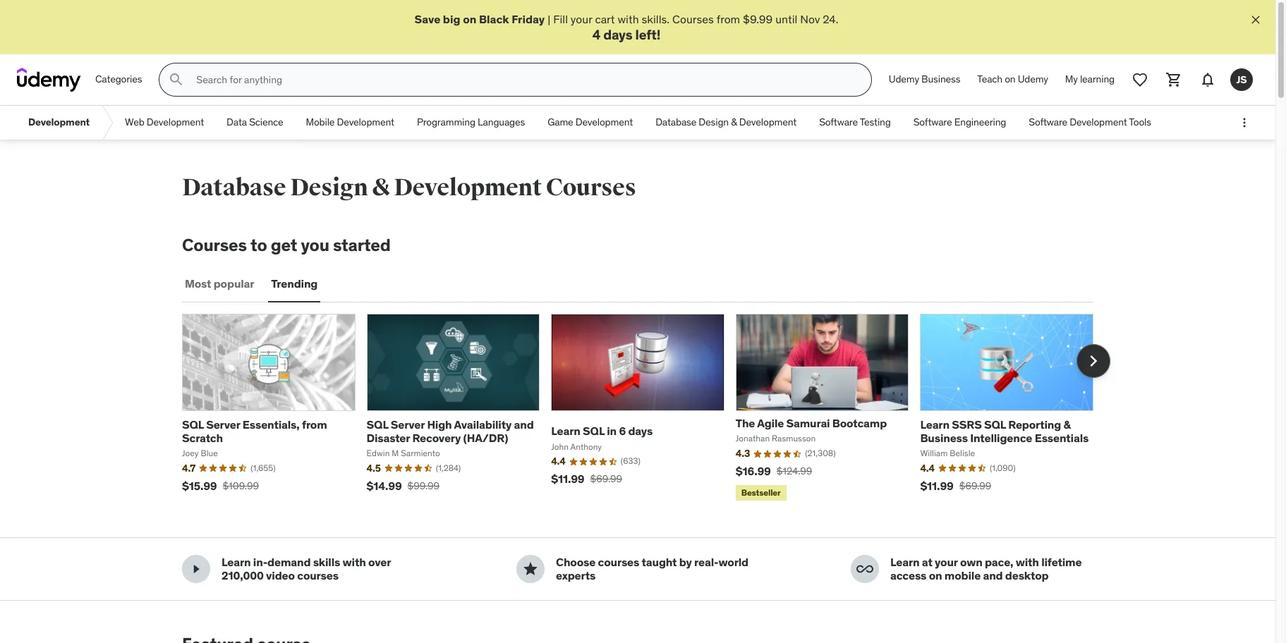 Task type: describe. For each thing, give the bounding box(es) containing it.
udemy business
[[889, 73, 961, 86]]

web development
[[125, 116, 204, 129]]

database design & development courses
[[182, 173, 636, 203]]

the agile samurai bootcamp link
[[736, 416, 887, 431]]

sql server essentials, from scratch
[[182, 418, 327, 445]]

pace,
[[985, 555, 1014, 569]]

by
[[679, 555, 692, 569]]

learn in-demand skills with over 210,000 video courses
[[222, 555, 391, 583]]

& inside learn ssrs sql reporting & business intelligence essentials
[[1064, 418, 1071, 432]]

disaster
[[367, 431, 410, 445]]

skills.
[[642, 12, 670, 26]]

learn sql in 6 days link
[[551, 424, 653, 438]]

most popular button
[[182, 267, 257, 301]]

database for database design & development courses
[[182, 173, 286, 203]]

0 vertical spatial business
[[922, 73, 961, 86]]

tools
[[1129, 116, 1151, 129]]

until
[[776, 12, 798, 26]]

arrow pointing to subcategory menu links image
[[101, 106, 114, 140]]

notifications image
[[1200, 71, 1216, 88]]

learn sql in 6 days
[[551, 424, 653, 438]]

medium image for learn in-demand skills with over 210,000 video courses
[[188, 561, 205, 578]]

learn ssrs sql reporting & business intelligence essentials
[[920, 418, 1089, 445]]

game development link
[[536, 106, 644, 140]]

software engineering link
[[902, 106, 1018, 140]]

courses inside learn in-demand skills with over 210,000 video courses
[[297, 569, 339, 583]]

& for database design & development courses
[[372, 173, 390, 203]]

on inside learn at your own pace, with lifetime access on mobile and desktop
[[929, 569, 942, 583]]

data
[[227, 116, 247, 129]]

over
[[368, 555, 391, 569]]

programming languages
[[417, 116, 525, 129]]

video
[[266, 569, 295, 583]]

web
[[125, 116, 144, 129]]

popular
[[214, 277, 254, 291]]

|
[[548, 12, 551, 26]]

and inside learn at your own pace, with lifetime access on mobile and desktop
[[983, 569, 1003, 583]]

days inside carousel element
[[628, 424, 653, 438]]

sql inside sql server high availability and disaster recovery (ha/dr)
[[367, 418, 388, 432]]

sql server high availability and disaster recovery (ha/dr)
[[367, 418, 534, 445]]

samurai
[[786, 416, 830, 431]]

js
[[1237, 73, 1247, 86]]

shopping cart with 0 items image
[[1166, 71, 1183, 88]]

1 vertical spatial courses
[[546, 173, 636, 203]]

learning
[[1080, 73, 1115, 86]]

save big on black friday | fill your cart with skills. courses from $9.99 until nov 24. 4 days left!
[[415, 12, 839, 43]]

$9.99
[[743, 12, 773, 26]]

medium image
[[522, 561, 539, 578]]

software development tools link
[[1018, 106, 1163, 140]]

server for high
[[391, 418, 425, 432]]

with inside learn in-demand skills with over 210,000 video courses
[[343, 555, 366, 569]]

data science
[[227, 116, 283, 129]]

your inside save big on black friday | fill your cart with skills. courses from $9.99 until nov 24. 4 days left!
[[571, 12, 592, 26]]

availability
[[454, 418, 512, 432]]

world
[[719, 555, 749, 569]]

categories button
[[87, 63, 151, 97]]

intelligence
[[970, 431, 1033, 445]]

most
[[185, 277, 211, 291]]

essentials
[[1035, 431, 1089, 445]]

nov
[[800, 12, 820, 26]]

udemy image
[[17, 68, 81, 92]]

my
[[1065, 73, 1078, 86]]

fill
[[553, 12, 568, 26]]

software for software engineering
[[914, 116, 952, 129]]

close image
[[1249, 13, 1263, 27]]

real-
[[694, 555, 719, 569]]

languages
[[478, 116, 525, 129]]

game development
[[548, 116, 633, 129]]

2 udemy from the left
[[1018, 73, 1048, 86]]

design for database design & development courses
[[290, 173, 368, 203]]

to
[[251, 234, 267, 256]]

in-
[[253, 555, 267, 569]]

lifetime
[[1042, 555, 1082, 569]]

trending
[[271, 277, 318, 291]]

from inside sql server essentials, from scratch
[[302, 418, 327, 432]]

1 udemy from the left
[[889, 73, 919, 86]]

started
[[333, 234, 391, 256]]

my learning link
[[1057, 63, 1123, 97]]

learn for learn in-demand skills with over 210,000 video courses
[[222, 555, 251, 569]]

software engineering
[[914, 116, 1006, 129]]

courses inside save big on black friday | fill your cart with skills. courses from $9.99 until nov 24. 4 days left!
[[672, 12, 714, 26]]

agile
[[757, 416, 784, 431]]

most popular
[[185, 277, 254, 291]]

experts
[[556, 569, 596, 583]]

mobile development link
[[295, 106, 406, 140]]

with inside save big on black friday | fill your cart with skills. courses from $9.99 until nov 24. 4 days left!
[[618, 12, 639, 26]]

& for database design & development
[[731, 116, 737, 129]]

bootcamp
[[832, 416, 887, 431]]

learn for learn sql in 6 days
[[551, 424, 580, 438]]

ssrs
[[952, 418, 982, 432]]

engineering
[[954, 116, 1006, 129]]

mobile
[[945, 569, 981, 583]]

choose courses taught by real-world experts
[[556, 555, 749, 583]]

demand
[[267, 555, 311, 569]]

teach
[[977, 73, 1003, 86]]

my learning
[[1065, 73, 1115, 86]]

in
[[607, 424, 617, 438]]

the
[[736, 416, 755, 431]]

210,000
[[222, 569, 264, 583]]



Task type: locate. For each thing, give the bounding box(es) containing it.
learn for learn at your own pace, with lifetime access on mobile and desktop
[[890, 555, 920, 569]]

1 horizontal spatial software
[[914, 116, 952, 129]]

friday
[[512, 12, 545, 26]]

sql inside sql server essentials, from scratch
[[182, 418, 204, 432]]

1 horizontal spatial server
[[391, 418, 425, 432]]

on inside save big on black friday | fill your cart with skills. courses from $9.99 until nov 24. 4 days left!
[[463, 12, 477, 26]]

learn inside learn ssrs sql reporting & business intelligence essentials
[[920, 418, 950, 432]]

& inside database design & development link
[[731, 116, 737, 129]]

0 vertical spatial from
[[717, 12, 740, 26]]

1 horizontal spatial your
[[935, 555, 958, 569]]

medium image for learn at your own pace, with lifetime access on mobile and desktop
[[857, 561, 874, 578]]

on right big at top left
[[463, 12, 477, 26]]

1 horizontal spatial from
[[717, 12, 740, 26]]

sql server high availability and disaster recovery (ha/dr) link
[[367, 418, 534, 445]]

0 vertical spatial on
[[463, 12, 477, 26]]

high
[[427, 418, 452, 432]]

wishlist image
[[1132, 71, 1149, 88]]

more subcategory menu links image
[[1238, 116, 1252, 130]]

2 vertical spatial courses
[[182, 234, 247, 256]]

0 horizontal spatial design
[[290, 173, 368, 203]]

learn left ssrs
[[920, 418, 950, 432]]

courses right the skills. in the top of the page
[[672, 12, 714, 26]]

next image
[[1082, 350, 1105, 373]]

learn inside learn at your own pace, with lifetime access on mobile and desktop
[[890, 555, 920, 569]]

learn left at
[[890, 555, 920, 569]]

1 horizontal spatial on
[[929, 569, 942, 583]]

2 horizontal spatial courses
[[672, 12, 714, 26]]

on right teach
[[1005, 73, 1016, 86]]

0 horizontal spatial database
[[182, 173, 286, 203]]

2 horizontal spatial software
[[1029, 116, 1068, 129]]

software down the my
[[1029, 116, 1068, 129]]

at
[[922, 555, 933, 569]]

from
[[717, 12, 740, 26], [302, 418, 327, 432]]

0 horizontal spatial software
[[819, 116, 858, 129]]

24.
[[823, 12, 839, 26]]

courses right the video
[[297, 569, 339, 583]]

the agile samurai bootcamp
[[736, 416, 887, 431]]

udemy
[[889, 73, 919, 86], [1018, 73, 1048, 86]]

business inside learn ssrs sql reporting & business intelligence essentials
[[920, 431, 968, 445]]

recovery
[[412, 431, 461, 445]]

software development tools
[[1029, 116, 1151, 129]]

courses
[[598, 555, 639, 569], [297, 569, 339, 583]]

cart
[[595, 12, 615, 26]]

1 vertical spatial and
[[983, 569, 1003, 583]]

1 horizontal spatial and
[[983, 569, 1003, 583]]

and right own
[[983, 569, 1003, 583]]

mobile development
[[306, 116, 394, 129]]

courses inside choose courses taught by real-world experts
[[598, 555, 639, 569]]

2 vertical spatial &
[[1064, 418, 1071, 432]]

courses left taught
[[598, 555, 639, 569]]

you
[[301, 234, 329, 256]]

0 vertical spatial courses
[[672, 12, 714, 26]]

1 vertical spatial database
[[182, 173, 286, 203]]

design for database design & development
[[699, 116, 729, 129]]

1 vertical spatial from
[[302, 418, 327, 432]]

learn inside learn in-demand skills with over 210,000 video courses
[[222, 555, 251, 569]]

programming languages link
[[406, 106, 536, 140]]

sql
[[182, 418, 204, 432], [367, 418, 388, 432], [984, 418, 1006, 432], [583, 424, 605, 438]]

medium image left 210,000
[[188, 561, 205, 578]]

with right 'pace,'
[[1016, 555, 1039, 569]]

business up software engineering in the top of the page
[[922, 73, 961, 86]]

server left high
[[391, 418, 425, 432]]

programming
[[417, 116, 475, 129]]

Search for anything text field
[[194, 68, 854, 92]]

2 server from the left
[[391, 418, 425, 432]]

1 software from the left
[[819, 116, 858, 129]]

days right 6
[[628, 424, 653, 438]]

your
[[571, 12, 592, 26], [935, 555, 958, 569]]

0 horizontal spatial on
[[463, 12, 477, 26]]

udemy business link
[[880, 63, 969, 97]]

1 horizontal spatial with
[[618, 12, 639, 26]]

0 horizontal spatial and
[[514, 418, 534, 432]]

0 horizontal spatial medium image
[[188, 561, 205, 578]]

learn for learn ssrs sql reporting & business intelligence essentials
[[920, 418, 950, 432]]

medium image left access
[[857, 561, 874, 578]]

learn at your own pace, with lifetime access on mobile and desktop
[[890, 555, 1082, 583]]

database
[[656, 116, 697, 129], [182, 173, 286, 203]]

development link
[[17, 106, 101, 140]]

server left essentials,
[[206, 418, 240, 432]]

2 medium image from the left
[[857, 561, 874, 578]]

with left over in the left bottom of the page
[[343, 555, 366, 569]]

3 software from the left
[[1029, 116, 1068, 129]]

software testing
[[819, 116, 891, 129]]

get
[[271, 234, 297, 256]]

on left 'mobile'
[[929, 569, 942, 583]]

1 horizontal spatial courses
[[598, 555, 639, 569]]

1 vertical spatial &
[[372, 173, 390, 203]]

own
[[960, 555, 983, 569]]

software left testing
[[819, 116, 858, 129]]

courses up most popular
[[182, 234, 247, 256]]

software for software development tools
[[1029, 116, 1068, 129]]

learn ssrs sql reporting & business intelligence essentials link
[[920, 418, 1089, 445]]

trending button
[[268, 267, 320, 301]]

big
[[443, 12, 460, 26]]

days
[[603, 26, 633, 43], [628, 424, 653, 438]]

scratch
[[182, 431, 223, 445]]

save
[[415, 12, 441, 26]]

web development link
[[114, 106, 215, 140]]

0 vertical spatial days
[[603, 26, 633, 43]]

2 horizontal spatial on
[[1005, 73, 1016, 86]]

game
[[548, 116, 573, 129]]

database for database design & development
[[656, 116, 697, 129]]

0 vertical spatial design
[[699, 116, 729, 129]]

1 vertical spatial your
[[935, 555, 958, 569]]

teach on udemy
[[977, 73, 1048, 86]]

with
[[618, 12, 639, 26], [343, 555, 366, 569], [1016, 555, 1039, 569]]

taught
[[642, 555, 677, 569]]

learn left in-
[[222, 555, 251, 569]]

(ha/dr)
[[463, 431, 508, 445]]

development
[[28, 116, 90, 129], [147, 116, 204, 129], [337, 116, 394, 129], [576, 116, 633, 129], [739, 116, 797, 129], [1070, 116, 1127, 129], [394, 173, 542, 203]]

software testing link
[[808, 106, 902, 140]]

submit search image
[[168, 71, 185, 88]]

business left the "intelligence"
[[920, 431, 968, 445]]

server for essentials,
[[206, 418, 240, 432]]

essentials,
[[243, 418, 300, 432]]

testing
[[860, 116, 891, 129]]

1 vertical spatial on
[[1005, 73, 1016, 86]]

2 vertical spatial on
[[929, 569, 942, 583]]

0 vertical spatial database
[[656, 116, 697, 129]]

from inside save big on black friday | fill your cart with skills. courses from $9.99 until nov 24. 4 days left!
[[717, 12, 740, 26]]

server inside sql server high availability and disaster recovery (ha/dr)
[[391, 418, 425, 432]]

mobile
[[306, 116, 335, 129]]

software down udemy business link
[[914, 116, 952, 129]]

design
[[699, 116, 729, 129], [290, 173, 368, 203]]

0 horizontal spatial courses
[[182, 234, 247, 256]]

categories
[[95, 73, 142, 86]]

and right (ha/dr)
[[514, 418, 534, 432]]

udemy up testing
[[889, 73, 919, 86]]

1 horizontal spatial medium image
[[857, 561, 874, 578]]

reporting
[[1008, 418, 1061, 432]]

0 horizontal spatial with
[[343, 555, 366, 569]]

sql inside learn ssrs sql reporting & business intelligence essentials
[[984, 418, 1006, 432]]

days inside save big on black friday | fill your cart with skills. courses from $9.99 until nov 24. 4 days left!
[[603, 26, 633, 43]]

2 software from the left
[[914, 116, 952, 129]]

from right essentials,
[[302, 418, 327, 432]]

courses to get you started
[[182, 234, 391, 256]]

courses down "game development" link
[[546, 173, 636, 203]]

0 vertical spatial &
[[731, 116, 737, 129]]

medium image
[[188, 561, 205, 578], [857, 561, 874, 578]]

1 vertical spatial days
[[628, 424, 653, 438]]

1 horizontal spatial database
[[656, 116, 697, 129]]

teach on udemy link
[[969, 63, 1057, 97]]

0 horizontal spatial server
[[206, 418, 240, 432]]

0 vertical spatial your
[[571, 12, 592, 26]]

your right at
[[935, 555, 958, 569]]

1 horizontal spatial udemy
[[1018, 73, 1048, 86]]

1 server from the left
[[206, 418, 240, 432]]

database design & development link
[[644, 106, 808, 140]]

6
[[619, 424, 626, 438]]

business
[[922, 73, 961, 86], [920, 431, 968, 445]]

0 vertical spatial and
[[514, 418, 534, 432]]

learn left in
[[551, 424, 580, 438]]

black
[[479, 12, 509, 26]]

with inside learn at your own pace, with lifetime access on mobile and desktop
[[1016, 555, 1039, 569]]

udemy left the my
[[1018, 73, 1048, 86]]

0 horizontal spatial your
[[571, 12, 592, 26]]

0 horizontal spatial courses
[[297, 569, 339, 583]]

database design & development
[[656, 116, 797, 129]]

sql server essentials, from scratch link
[[182, 418, 327, 445]]

carousel element
[[182, 314, 1111, 504]]

1 vertical spatial business
[[920, 431, 968, 445]]

4
[[592, 26, 601, 43]]

js link
[[1225, 63, 1259, 97]]

0 horizontal spatial from
[[302, 418, 327, 432]]

2 horizontal spatial with
[[1016, 555, 1039, 569]]

2 horizontal spatial &
[[1064, 418, 1071, 432]]

server inside sql server essentials, from scratch
[[206, 418, 240, 432]]

0 horizontal spatial udemy
[[889, 73, 919, 86]]

1 vertical spatial design
[[290, 173, 368, 203]]

desktop
[[1005, 569, 1049, 583]]

from left $9.99
[[717, 12, 740, 26]]

0 horizontal spatial &
[[372, 173, 390, 203]]

1 horizontal spatial design
[[699, 116, 729, 129]]

1 horizontal spatial courses
[[546, 173, 636, 203]]

1 horizontal spatial &
[[731, 116, 737, 129]]

your inside learn at your own pace, with lifetime access on mobile and desktop
[[935, 555, 958, 569]]

left!
[[635, 26, 661, 43]]

on
[[463, 12, 477, 26], [1005, 73, 1016, 86], [929, 569, 942, 583]]

with right cart
[[618, 12, 639, 26]]

1 medium image from the left
[[188, 561, 205, 578]]

and inside sql server high availability and disaster recovery (ha/dr)
[[514, 418, 534, 432]]

your right fill
[[571, 12, 592, 26]]

days down cart
[[603, 26, 633, 43]]

software for software testing
[[819, 116, 858, 129]]



Task type: vqa. For each thing, say whether or not it's contained in the screenshot.
note" in the bottom of the page
no



